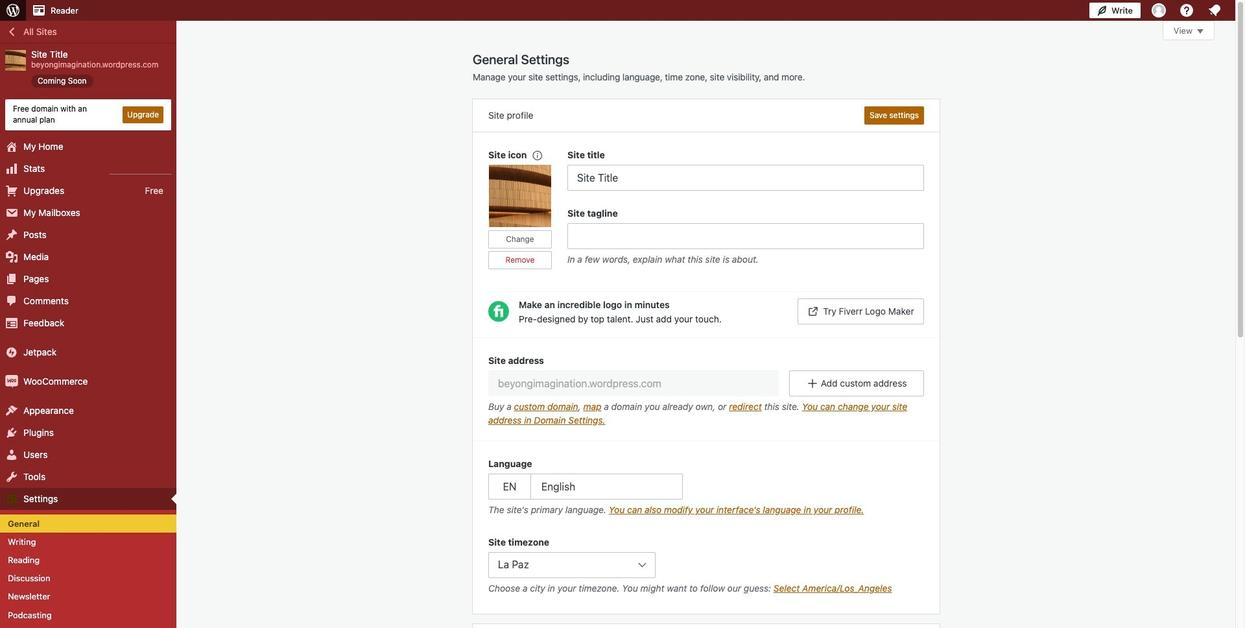Task type: locate. For each thing, give the bounding box(es) containing it.
manage your sites image
[[5, 3, 21, 18]]

group
[[489, 148, 568, 285], [568, 148, 925, 191], [568, 206, 925, 269], [473, 337, 940, 441], [489, 457, 925, 520], [489, 535, 925, 599]]

None text field
[[489, 371, 780, 396]]

help image
[[1180, 3, 1195, 18]]

0 vertical spatial img image
[[5, 346, 18, 359]]

manage your notifications image
[[1208, 3, 1223, 18]]

main content
[[473, 21, 1215, 628]]

my profile image
[[1152, 3, 1167, 18]]

None text field
[[568, 165, 925, 191], [568, 223, 925, 249], [568, 165, 925, 191], [568, 223, 925, 249]]

1 vertical spatial img image
[[5, 375, 18, 388]]

img image
[[5, 346, 18, 359], [5, 375, 18, 388]]



Task type: vqa. For each thing, say whether or not it's contained in the screenshot.
our
no



Task type: describe. For each thing, give the bounding box(es) containing it.
highest hourly views 0 image
[[110, 166, 171, 174]]

more information image
[[531, 149, 543, 161]]

2 img image from the top
[[5, 375, 18, 388]]

fiverr small logo image
[[489, 301, 509, 322]]

1 img image from the top
[[5, 346, 18, 359]]

closed image
[[1198, 29, 1204, 34]]



